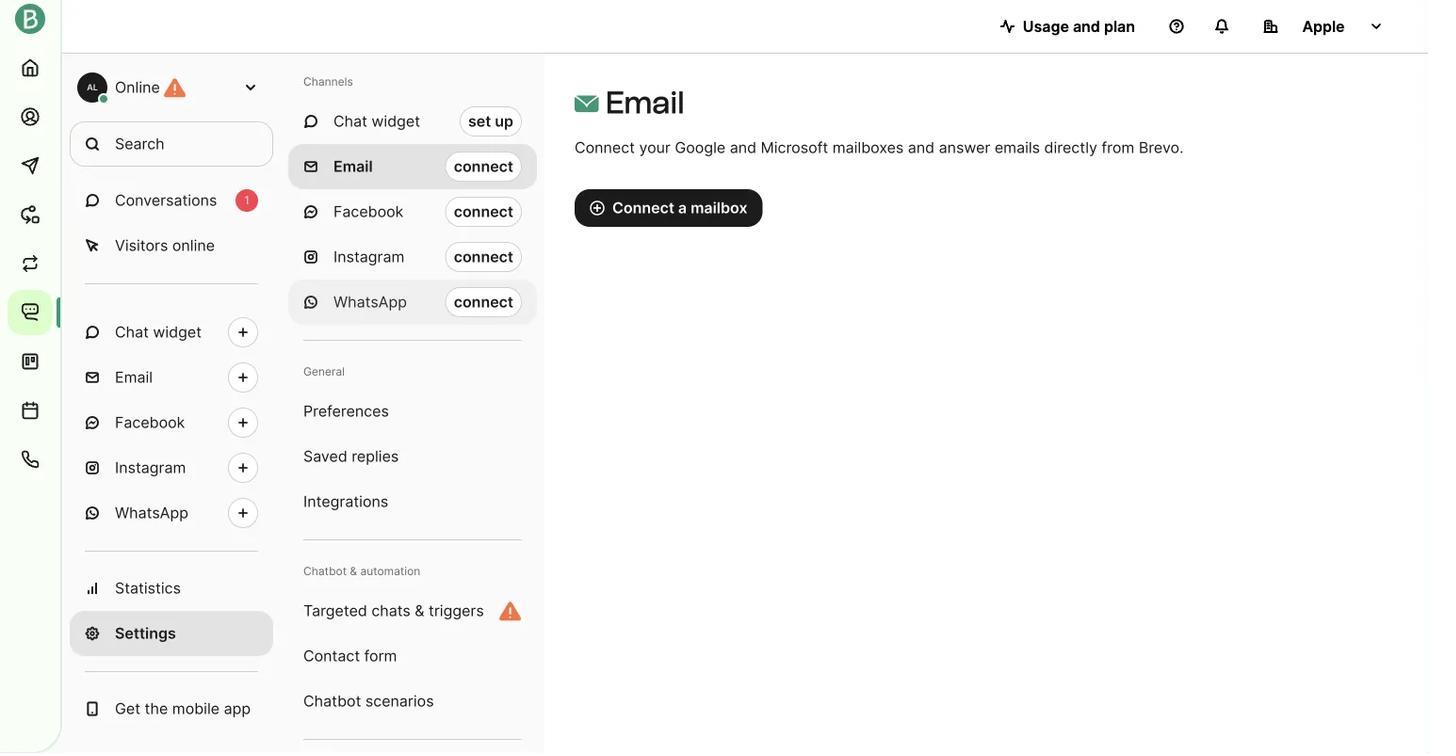 Task type: describe. For each thing, give the bounding box(es) containing it.
get the mobile app link
[[70, 687, 273, 732]]

preferences link
[[288, 389, 537, 434]]

apple button
[[1249, 8, 1400, 45]]

connect a mailbox link
[[575, 189, 763, 227]]

channels
[[303, 75, 353, 89]]

usage and plan
[[1023, 17, 1136, 35]]

statistics
[[115, 580, 181, 598]]

apple
[[1303, 17, 1346, 35]]

microsoft
[[761, 139, 829, 157]]

directly
[[1045, 139, 1098, 157]]

usage
[[1023, 17, 1070, 35]]

integrations
[[303, 493, 389, 511]]

whatsapp link
[[70, 491, 273, 536]]

mobile
[[172, 700, 220, 719]]

email inside "link"
[[115, 369, 153, 387]]

connect for email
[[454, 157, 514, 176]]

saved replies
[[303, 448, 399, 466]]

connect for instagram
[[454, 248, 514, 266]]

answer
[[939, 139, 991, 157]]

settings link
[[70, 612, 273, 657]]

connect for connect your google and microsoft mailboxes and answer emails directly from brevo.
[[575, 139, 635, 157]]

1
[[244, 194, 250, 207]]

0 vertical spatial widget
[[372, 112, 420, 131]]

targeted chats & triggers
[[303, 602, 484, 621]]

up
[[495, 112, 514, 131]]

search
[[115, 135, 165, 153]]

contact
[[303, 647, 360, 666]]

triggers
[[429, 602, 484, 621]]

your
[[639, 139, 671, 157]]

connect for facebook
[[454, 203, 514, 221]]

form
[[364, 647, 397, 666]]

facebook inside "link"
[[115, 414, 185, 432]]

the
[[145, 700, 168, 719]]

saved replies link
[[288, 434, 537, 480]]

connect your google and microsoft mailboxes and answer emails directly from brevo.
[[575, 139, 1184, 157]]

targeted chats & triggers link
[[288, 589, 537, 634]]

preferences
[[303, 402, 389, 421]]

1 vertical spatial chat widget
[[115, 323, 202, 342]]

set
[[468, 112, 491, 131]]

chatbot & automation
[[303, 565, 421, 579]]

mailbox
[[691, 199, 748, 217]]

online
[[115, 78, 160, 97]]

chat widget link
[[70, 310, 273, 355]]

email link
[[70, 355, 273, 401]]

chatbot scenarios
[[303, 693, 434, 711]]

1 horizontal spatial chat
[[334, 112, 368, 131]]

visitors online
[[115, 237, 215, 255]]

2 horizontal spatial email
[[606, 84, 685, 121]]

get the mobile app
[[115, 700, 251, 719]]

instagram link
[[70, 446, 273, 491]]

chatbot scenarios link
[[288, 680, 537, 725]]

0 horizontal spatial chat
[[115, 323, 149, 342]]

1 vertical spatial whatsapp
[[115, 504, 188, 523]]

search link
[[70, 122, 273, 167]]

contact form link
[[288, 634, 537, 680]]



Task type: vqa. For each thing, say whether or not it's contained in the screenshot.
the bottom Instagram
yes



Task type: locate. For each thing, give the bounding box(es) containing it.
1 vertical spatial widget
[[153, 323, 202, 342]]

and right google
[[730, 139, 757, 157]]

and inside button
[[1073, 17, 1101, 35]]

1 horizontal spatial facebook
[[334, 203, 404, 221]]

0 horizontal spatial facebook
[[115, 414, 185, 432]]

connect
[[575, 139, 635, 157], [613, 199, 675, 217]]

automation
[[360, 565, 421, 579]]

0 vertical spatial chat
[[334, 112, 368, 131]]

settings
[[115, 625, 176, 643]]

app
[[224, 700, 251, 719]]

visitors online link
[[70, 223, 273, 269]]

visitors
[[115, 237, 168, 255]]

chat
[[334, 112, 368, 131], [115, 323, 149, 342]]

chatbot
[[303, 565, 347, 579], [303, 693, 361, 711]]

1 horizontal spatial chat widget
[[334, 112, 420, 131]]

0 vertical spatial instagram
[[334, 248, 405, 266]]

whatsapp up general
[[334, 293, 407, 311]]

0 vertical spatial email
[[606, 84, 685, 121]]

connect for whatsapp
[[454, 293, 514, 311]]

google
[[675, 139, 726, 157]]

email down channels
[[334, 157, 373, 176]]

0 vertical spatial chat widget
[[334, 112, 420, 131]]

replies
[[352, 448, 399, 466]]

set up
[[468, 112, 514, 131]]

connect for connect a mailbox
[[613, 199, 675, 217]]

1 horizontal spatial widget
[[372, 112, 420, 131]]

email down chat widget link
[[115, 369, 153, 387]]

facebook
[[334, 203, 404, 221], [115, 414, 185, 432]]

conversations
[[115, 191, 217, 210]]

widget
[[372, 112, 420, 131], [153, 323, 202, 342]]

connect
[[454, 157, 514, 176], [454, 203, 514, 221], [454, 248, 514, 266], [454, 293, 514, 311]]

1 vertical spatial chatbot
[[303, 693, 361, 711]]

plan
[[1104, 17, 1136, 35]]

chatbot for chatbot & automation
[[303, 565, 347, 579]]

instagram
[[334, 248, 405, 266], [115, 459, 186, 477]]

chats
[[372, 602, 411, 621]]

1 horizontal spatial email
[[334, 157, 373, 176]]

3 connect from the top
[[454, 248, 514, 266]]

chat widget up email "link"
[[115, 323, 202, 342]]

0 horizontal spatial and
[[730, 139, 757, 157]]

and
[[1073, 17, 1101, 35], [730, 139, 757, 157], [908, 139, 935, 157]]

chat up email "link"
[[115, 323, 149, 342]]

1 horizontal spatial and
[[908, 139, 935, 157]]

chatbot down contact at the left of the page
[[303, 693, 361, 711]]

emails
[[995, 139, 1041, 157]]

1 vertical spatial &
[[415, 602, 425, 621]]

statistics link
[[70, 566, 273, 612]]

&
[[350, 565, 357, 579], [415, 602, 425, 621]]

integrations link
[[288, 480, 537, 525]]

facebook link
[[70, 401, 273, 446]]

get
[[115, 700, 140, 719]]

4 connect from the top
[[454, 293, 514, 311]]

connect left a
[[613, 199, 675, 217]]

brevo.
[[1139, 139, 1184, 157]]

contact form
[[303, 647, 397, 666]]

0 vertical spatial chatbot
[[303, 565, 347, 579]]

from
[[1102, 139, 1135, 157]]

1 vertical spatial facebook
[[115, 414, 185, 432]]

saved
[[303, 448, 348, 466]]

0 horizontal spatial widget
[[153, 323, 202, 342]]

mailboxes
[[833, 139, 904, 157]]

2 chatbot from the top
[[303, 693, 361, 711]]

1 horizontal spatial &
[[415, 602, 425, 621]]

whatsapp down instagram 'link' on the bottom left of the page
[[115, 504, 188, 523]]

scenarios
[[366, 693, 434, 711]]

0 vertical spatial facebook
[[334, 203, 404, 221]]

connect down email image
[[575, 139, 635, 157]]

0 horizontal spatial chat widget
[[115, 323, 202, 342]]

chat widget down channels
[[334, 112, 420, 131]]

& right chats
[[415, 602, 425, 621]]

2 horizontal spatial and
[[1073, 17, 1101, 35]]

0 vertical spatial &
[[350, 565, 357, 579]]

chat widget
[[334, 112, 420, 131], [115, 323, 202, 342]]

al
[[87, 82, 98, 92]]

1 vertical spatial email
[[334, 157, 373, 176]]

2 vertical spatial email
[[115, 369, 153, 387]]

chatbot up targeted
[[303, 565, 347, 579]]

email up your
[[606, 84, 685, 121]]

& left automation
[[350, 565, 357, 579]]

1 vertical spatial chat
[[115, 323, 149, 342]]

usage and plan button
[[986, 8, 1151, 45]]

widget up email "link"
[[153, 323, 202, 342]]

chat down channels
[[334, 112, 368, 131]]

0 horizontal spatial &
[[350, 565, 357, 579]]

0 horizontal spatial email
[[115, 369, 153, 387]]

1 horizontal spatial instagram
[[334, 248, 405, 266]]

a
[[679, 199, 687, 217]]

1 vertical spatial connect
[[613, 199, 675, 217]]

0 vertical spatial connect
[[575, 139, 635, 157]]

0 horizontal spatial instagram
[[115, 459, 186, 477]]

1 horizontal spatial whatsapp
[[334, 293, 407, 311]]

chatbot for chatbot scenarios
[[303, 693, 361, 711]]

instagram inside 'link'
[[115, 459, 186, 477]]

and left plan
[[1073, 17, 1101, 35]]

1 connect from the top
[[454, 157, 514, 176]]

whatsapp
[[334, 293, 407, 311], [115, 504, 188, 523]]

targeted
[[303, 602, 367, 621]]

connect a mailbox
[[613, 199, 748, 217]]

general
[[303, 365, 345, 379]]

2 connect from the top
[[454, 203, 514, 221]]

0 vertical spatial whatsapp
[[334, 293, 407, 311]]

online
[[172, 237, 215, 255]]

widget left set
[[372, 112, 420, 131]]

1 vertical spatial instagram
[[115, 459, 186, 477]]

and left the answer
[[908, 139, 935, 157]]

0 horizontal spatial whatsapp
[[115, 504, 188, 523]]

email
[[606, 84, 685, 121], [334, 157, 373, 176], [115, 369, 153, 387]]

email image
[[575, 92, 599, 116]]

1 chatbot from the top
[[303, 565, 347, 579]]



